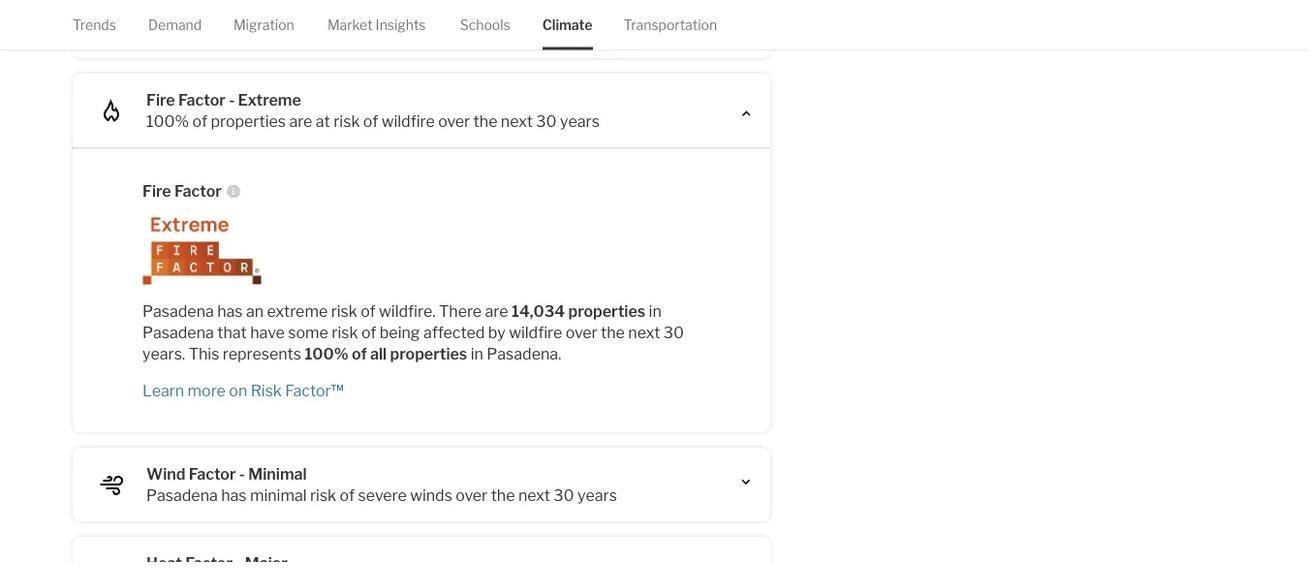 Task type: describe. For each thing, give the bounding box(es) containing it.
transportation link
[[624, 0, 717, 50]]

factor™
[[285, 381, 344, 400]]

at for minor
[[297, 23, 312, 42]]

climate link
[[542, 0, 592, 50]]

risk inside wind factor - minimal pasadena has minimal risk of severe winds over the next 30 years
[[310, 486, 336, 505]]

risk inside pasadena has an extreme risk of wildfire. there are 14,034 properties in pasadena
[[331, 302, 357, 321]]

flood factor - minor 4% of properties are at risk of severe flooding over the next 30 years
[[146, 1, 640, 42]]

30 inside that have some risk of being affected by wildfire over the next 30 years. this represents
[[664, 323, 684, 342]]

1 vertical spatial in
[[471, 345, 483, 363]]

years inside wind factor - minimal pasadena has minimal risk of severe winds over the next 30 years
[[578, 486, 617, 505]]

of inside pasadena has an extreme risk of wildfire. there are 14,034 properties in pasadena
[[361, 302, 376, 321]]

over inside that have some risk of being affected by wildfire over the next 30 years. this represents
[[566, 323, 598, 342]]

of inside that have some risk of being affected by wildfire over the next 30 years. this represents
[[361, 323, 376, 342]]

of down market insights link
[[363, 112, 378, 131]]

next inside that have some risk of being affected by wildfire over the next 30 years. this represents
[[628, 323, 660, 342]]

affected
[[423, 323, 485, 342]]

minor
[[251, 1, 294, 20]]

.
[[558, 345, 562, 363]]

years.
[[142, 345, 185, 363]]

market insights
[[327, 16, 426, 33]]

fire factor
[[142, 182, 222, 201]]

schools
[[460, 16, 511, 33]]

100% inside the fire factor - extreme 100% of properties are at risk of wildfire over the next 30 years
[[146, 112, 189, 131]]

have
[[250, 323, 285, 342]]

1 horizontal spatial 100%
[[305, 345, 349, 363]]

this
[[189, 345, 219, 363]]

the inside wind factor - minimal pasadena has minimal risk of severe winds over the next 30 years
[[491, 486, 515, 505]]

has inside pasadena has an extreme risk of wildfire. there are 14,034 properties in pasadena
[[217, 302, 243, 321]]

are inside pasadena has an extreme risk of wildfire. there are 14,034 properties in pasadena
[[485, 302, 508, 321]]

wind
[[146, 465, 185, 484]]

properties inside the fire factor - extreme 100% of properties are at risk of wildfire over the next 30 years
[[211, 112, 286, 131]]

insights
[[376, 16, 426, 33]]

factor for fire factor
[[175, 182, 222, 201]]

being
[[380, 323, 420, 342]]

some
[[288, 323, 328, 342]]

risk
[[251, 381, 282, 400]]

wildfire.
[[379, 302, 436, 321]]

4%
[[146, 23, 171, 42]]

represents
[[223, 345, 301, 363]]

demand link
[[148, 0, 202, 50]]

there
[[439, 302, 482, 321]]

of up fire factor
[[192, 112, 207, 131]]

migration link
[[233, 0, 294, 50]]

pasadena inside wind factor - minimal pasadena has minimal risk of severe winds over the next 30 years
[[146, 486, 218, 505]]

climate
[[542, 16, 592, 33]]

next inside wind factor - minimal pasadena has minimal risk of severe winds over the next 30 years
[[518, 486, 550, 505]]

fire factor - extreme 100% of properties are at risk of wildfire over the next 30 years
[[146, 91, 600, 131]]

trends link
[[73, 0, 116, 50]]

migration
[[233, 16, 294, 33]]

market insights link
[[327, 0, 426, 50]]

30 inside wind factor - minimal pasadena has minimal risk of severe winds over the next 30 years
[[554, 486, 574, 505]]

that have some risk of being affected by wildfire over the next 30 years. this represents
[[142, 323, 684, 363]]

of left the insights
[[345, 23, 360, 42]]

fire for fire factor - extreme 100% of properties are at risk of wildfire over the next 30 years
[[146, 91, 175, 110]]

at for extreme
[[316, 112, 330, 131]]

next inside flood factor - minor 4% of properties are at risk of severe flooding over the next 30 years
[[541, 23, 573, 42]]

winds
[[410, 486, 452, 505]]

extreme
[[238, 91, 301, 110]]

properties inside pasadena has an extreme risk of wildfire. there are 14,034 properties in pasadena
[[568, 302, 646, 321]]

of left all
[[352, 345, 367, 363]]



Task type: vqa. For each thing, say whether or not it's contained in the screenshot.
1st |
no



Task type: locate. For each thing, give the bounding box(es) containing it.
more
[[188, 381, 226, 400]]

properties down affected
[[390, 345, 467, 363]]

are up by
[[485, 302, 508, 321]]

at inside flood factor - minor 4% of properties are at risk of severe flooding over the next 30 years
[[297, 23, 312, 42]]

the
[[513, 23, 537, 42], [473, 112, 498, 131], [601, 323, 625, 342], [491, 486, 515, 505]]

of right minimal
[[340, 486, 355, 505]]

learn
[[142, 381, 184, 400]]

risk right migration link
[[315, 23, 341, 42]]

risk down "market"
[[334, 112, 360, 131]]

2 vertical spatial years
[[578, 486, 617, 505]]

are inside flood factor - minor 4% of properties are at risk of severe flooding over the next 30 years
[[271, 23, 294, 42]]

fire
[[146, 91, 175, 110], [142, 182, 171, 201]]

factor inside flood factor - minor 4% of properties are at risk of severe flooding over the next 30 years
[[191, 1, 238, 20]]

- inside flood factor - minor 4% of properties are at risk of severe flooding over the next 30 years
[[242, 1, 248, 20]]

trends
[[73, 16, 116, 33]]

fire inside the fire factor - extreme 100% of properties are at risk of wildfire over the next 30 years
[[146, 91, 175, 110]]

14,034
[[512, 302, 565, 321]]

- left the minimal
[[239, 465, 245, 484]]

extreme
[[267, 302, 328, 321]]

in inside pasadena has an extreme risk of wildfire. there are 14,034 properties in pasadena
[[649, 302, 662, 321]]

1 vertical spatial severe
[[358, 486, 407, 505]]

0 vertical spatial -
[[242, 1, 248, 20]]

0 vertical spatial 100%
[[146, 112, 189, 131]]

1 vertical spatial fire
[[142, 182, 171, 201]]

pasadena has an extreme risk of wildfire. there are 14,034 properties in pasadena
[[142, 302, 662, 342]]

over inside flood factor - minor 4% of properties are at risk of severe flooding over the next 30 years
[[478, 23, 510, 42]]

factor inside wind factor - minimal pasadena has minimal risk of severe winds over the next 30 years
[[189, 465, 236, 484]]

of right 4%
[[174, 23, 189, 42]]

over inside the fire factor - extreme 100% of properties are at risk of wildfire over the next 30 years
[[438, 112, 470, 131]]

are for minor
[[271, 23, 294, 42]]

1 horizontal spatial at
[[316, 112, 330, 131]]

0 vertical spatial has
[[217, 302, 243, 321]]

transportation
[[624, 16, 717, 33]]

years inside flood factor - minor 4% of properties are at risk of severe flooding over the next 30 years
[[600, 23, 640, 42]]

100% up fire factor
[[146, 112, 189, 131]]

over inside wind factor - minimal pasadena has minimal risk of severe winds over the next 30 years
[[456, 486, 488, 505]]

are inside the fire factor - extreme 100% of properties are at risk of wildfire over the next 30 years
[[289, 112, 312, 131]]

0 vertical spatial in
[[649, 302, 662, 321]]

100% down the some on the bottom of the page
[[305, 345, 349, 363]]

severe inside flood factor - minor 4% of properties are at risk of severe flooding over the next 30 years
[[363, 23, 412, 42]]

risk inside that have some risk of being affected by wildfire over the next 30 years. this represents
[[332, 323, 358, 342]]

over right winds
[[456, 486, 488, 505]]

years
[[600, 23, 640, 42], [560, 112, 600, 131], [578, 486, 617, 505]]

in
[[649, 302, 662, 321], [471, 345, 483, 363]]

are
[[271, 23, 294, 42], [289, 112, 312, 131], [485, 302, 508, 321]]

severe
[[363, 23, 412, 42], [358, 486, 407, 505]]

- for extreme
[[229, 91, 235, 110]]

1 vertical spatial wildfire
[[509, 323, 562, 342]]

next inside the fire factor - extreme 100% of properties are at risk of wildfire over the next 30 years
[[501, 112, 533, 131]]

years inside the fire factor - extreme 100% of properties are at risk of wildfire over the next 30 years
[[560, 112, 600, 131]]

factor for flood factor - minor 4% of properties are at risk of severe flooding over the next 30 years
[[191, 1, 238, 20]]

wildfire down flooding
[[382, 112, 435, 131]]

flood
[[146, 1, 188, 20]]

2 vertical spatial -
[[239, 465, 245, 484]]

properties down extreme
[[211, 112, 286, 131]]

at inside the fire factor - extreme 100% of properties are at risk of wildfire over the next 30 years
[[316, 112, 330, 131]]

1 horizontal spatial in
[[649, 302, 662, 321]]

risk right minimal
[[310, 486, 336, 505]]

of left wildfire.
[[361, 302, 376, 321]]

- left extreme
[[229, 91, 235, 110]]

0 vertical spatial fire
[[146, 91, 175, 110]]

30 inside flood factor - minor 4% of properties are at risk of severe flooding over the next 30 years
[[576, 23, 597, 42]]

properties
[[192, 23, 267, 42], [211, 112, 286, 131], [568, 302, 646, 321], [390, 345, 467, 363]]

the inside flood factor - minor 4% of properties are at risk of severe flooding over the next 30 years
[[513, 23, 537, 42]]

all
[[370, 345, 387, 363]]

factor inside the fire factor - extreme 100% of properties are at risk of wildfire over the next 30 years
[[178, 91, 226, 110]]

that
[[217, 323, 247, 342]]

of
[[174, 23, 189, 42], [345, 23, 360, 42], [192, 112, 207, 131], [363, 112, 378, 131], [361, 302, 376, 321], [361, 323, 376, 342], [352, 345, 367, 363], [340, 486, 355, 505]]

wildfire
[[382, 112, 435, 131], [509, 323, 562, 342]]

wildfire inside that have some risk of being affected by wildfire over the next 30 years. this represents
[[509, 323, 562, 342]]

market
[[327, 16, 373, 33]]

demand
[[148, 16, 202, 33]]

- left minor
[[242, 1, 248, 20]]

next
[[541, 23, 573, 42], [501, 112, 533, 131], [628, 323, 660, 342], [518, 486, 550, 505]]

learn more on risk factor™
[[142, 381, 344, 400]]

fire for fire factor
[[142, 182, 171, 201]]

- for minimal
[[239, 465, 245, 484]]

30 inside the fire factor - extreme 100% of properties are at risk of wildfire over the next 30 years
[[536, 112, 557, 131]]

schools link
[[460, 0, 511, 50]]

0 horizontal spatial in
[[471, 345, 483, 363]]

the inside the fire factor - extreme 100% of properties are at risk of wildfire over the next 30 years
[[473, 112, 498, 131]]

1 vertical spatial years
[[560, 112, 600, 131]]

0 horizontal spatial 100%
[[146, 112, 189, 131]]

1 vertical spatial are
[[289, 112, 312, 131]]

100% of all properties in pasadena .
[[305, 345, 562, 363]]

wildfire inside the fire factor - extreme 100% of properties are at risk of wildfire over the next 30 years
[[382, 112, 435, 131]]

1 vertical spatial -
[[229, 91, 235, 110]]

are for extreme
[[289, 112, 312, 131]]

minimal
[[248, 465, 307, 484]]

has up that
[[217, 302, 243, 321]]

flooding
[[415, 23, 475, 42]]

factor
[[191, 1, 238, 20], [178, 91, 226, 110], [175, 182, 222, 201], [189, 465, 236, 484]]

wind factor - minimal pasadena has minimal risk of severe winds over the next 30 years
[[146, 465, 617, 505]]

risk right extreme
[[331, 302, 357, 321]]

properties right 14,034
[[568, 302, 646, 321]]

0 vertical spatial at
[[297, 23, 312, 42]]

are down minor
[[271, 23, 294, 42]]

over right by
[[566, 323, 598, 342]]

0 vertical spatial severe
[[363, 23, 412, 42]]

of inside wind factor - minimal pasadena has minimal risk of severe winds over the next 30 years
[[340, 486, 355, 505]]

over right flooding
[[478, 23, 510, 42]]

has left minimal
[[221, 486, 247, 505]]

the inside that have some risk of being affected by wildfire over the next 30 years. this represents
[[601, 323, 625, 342]]

pasadena
[[142, 302, 214, 321], [142, 323, 214, 342], [487, 345, 558, 363], [146, 486, 218, 505]]

risk right the some on the bottom of the page
[[332, 323, 358, 342]]

has
[[217, 302, 243, 321], [221, 486, 247, 505]]

risk inside flood factor - minor 4% of properties are at risk of severe flooding over the next 30 years
[[315, 23, 341, 42]]

factor for wind factor - minimal pasadena has minimal risk of severe winds over the next 30 years
[[189, 465, 236, 484]]

2 vertical spatial are
[[485, 302, 508, 321]]

- for minor
[[242, 1, 248, 20]]

wildfire down 14,034
[[509, 323, 562, 342]]

minimal
[[250, 486, 307, 505]]

at
[[297, 23, 312, 42], [316, 112, 330, 131]]

0 horizontal spatial at
[[297, 23, 312, 42]]

has inside wind factor - minimal pasadena has minimal risk of severe winds over the next 30 years
[[221, 486, 247, 505]]

- inside wind factor - minimal pasadena has minimal risk of severe winds over the next 30 years
[[239, 465, 245, 484]]

1 vertical spatial 100%
[[305, 345, 349, 363]]

1 vertical spatial at
[[316, 112, 330, 131]]

1 vertical spatial has
[[221, 486, 247, 505]]

are down extreme
[[289, 112, 312, 131]]

risk
[[315, 23, 341, 42], [334, 112, 360, 131], [331, 302, 357, 321], [332, 323, 358, 342], [310, 486, 336, 505]]

of up all
[[361, 323, 376, 342]]

an
[[246, 302, 264, 321]]

0 vertical spatial years
[[600, 23, 640, 42]]

100%
[[146, 112, 189, 131], [305, 345, 349, 363]]

properties down minor
[[192, 23, 267, 42]]

severe inside wind factor - minimal pasadena has minimal risk of severe winds over the next 30 years
[[358, 486, 407, 505]]

0 vertical spatial are
[[271, 23, 294, 42]]

- inside the fire factor - extreme 100% of properties are at risk of wildfire over the next 30 years
[[229, 91, 235, 110]]

by
[[488, 323, 506, 342]]

0 horizontal spatial wildfire
[[382, 112, 435, 131]]

1 horizontal spatial wildfire
[[509, 323, 562, 342]]

properties inside flood factor - minor 4% of properties are at risk of severe flooding over the next 30 years
[[192, 23, 267, 42]]

over
[[478, 23, 510, 42], [438, 112, 470, 131], [566, 323, 598, 342], [456, 486, 488, 505]]

-
[[242, 1, 248, 20], [229, 91, 235, 110], [239, 465, 245, 484]]

fire factor score logo image
[[142, 218, 701, 285]]

30
[[576, 23, 597, 42], [536, 112, 557, 131], [664, 323, 684, 342], [554, 486, 574, 505]]

learn more on risk factor™ link
[[142, 380, 701, 402]]

risk inside the fire factor - extreme 100% of properties are at risk of wildfire over the next 30 years
[[334, 112, 360, 131]]

factor for fire factor - extreme 100% of properties are at risk of wildfire over the next 30 years
[[178, 91, 226, 110]]

on
[[229, 381, 247, 400]]

over down flooding
[[438, 112, 470, 131]]

0 vertical spatial wildfire
[[382, 112, 435, 131]]



